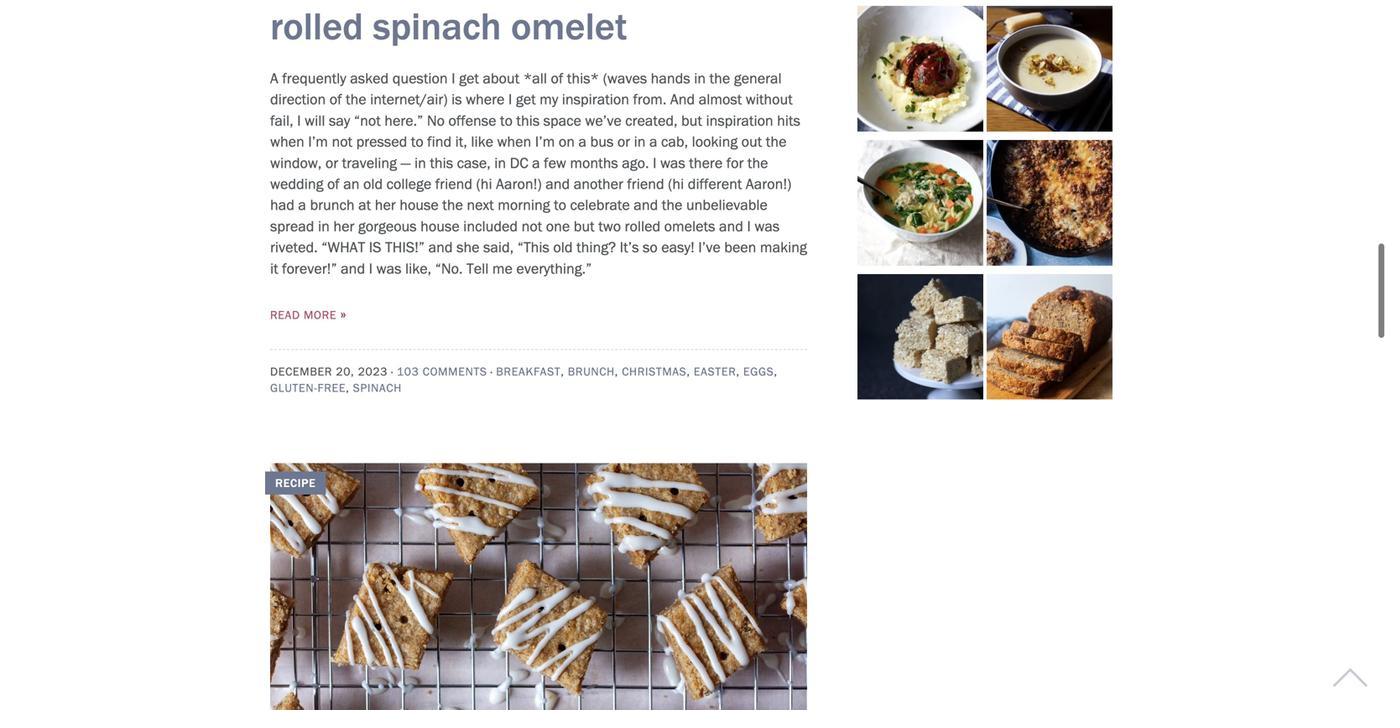 Task type: describe. For each thing, give the bounding box(es) containing it.
one
[[546, 217, 570, 235]]

1 vertical spatial but
[[574, 217, 595, 235]]

i up been
[[747, 217, 751, 235]]

is
[[369, 238, 381, 256]]

like,
[[405, 260, 431, 278]]

there
[[689, 154, 723, 172]]

almost
[[699, 90, 742, 108]]

college
[[387, 175, 432, 193]]

"what
[[322, 238, 365, 256]]

breakfast
[[496, 365, 561, 379]]

2 horizontal spatial to
[[554, 196, 566, 214]]

had
[[270, 196, 295, 214]]

christmas link
[[622, 365, 687, 379]]

where
[[466, 90, 505, 108]]

i down is
[[369, 260, 373, 278]]

read more »
[[270, 303, 347, 325]]

it,
[[455, 133, 467, 151]]

eggs
[[743, 365, 774, 379]]

celebrate
[[570, 196, 630, 214]]

we've
[[585, 112, 622, 130]]

1 horizontal spatial old
[[553, 238, 573, 256]]

find
[[427, 133, 452, 151]]

tomato-glazed meatloaves with brown butter mashed potatoes image
[[858, 6, 984, 132]]

breakfast link
[[496, 365, 561, 379]]

2 (hi from the left
[[668, 175, 684, 193]]

more
[[304, 308, 337, 322]]

the down out at the right of the page
[[748, 154, 768, 172]]

next
[[467, 196, 494, 214]]

and up the so
[[634, 196, 658, 214]]

it's
[[620, 238, 639, 256]]

2 friend from the left
[[627, 175, 664, 193]]

thing?
[[577, 238, 616, 256]]

in left the dc at the left of the page
[[494, 154, 506, 172]]

salted brown butter crispy treats image
[[858, 274, 984, 400]]

0 vertical spatial of
[[551, 69, 563, 87]]

at
[[358, 196, 371, 214]]

recipe
[[275, 476, 316, 491]]

tell
[[467, 260, 489, 278]]

gorgeous
[[358, 217, 417, 235]]

1 (hi from the left
[[476, 175, 492, 193]]

dc
[[510, 154, 528, 172]]

it
[[270, 260, 278, 278]]

december
[[270, 365, 332, 379]]

a right the dc at the left of the page
[[532, 154, 540, 172]]

, down 20,
[[346, 381, 350, 395]]

0 horizontal spatial her
[[333, 217, 354, 235]]

easter link
[[694, 365, 736, 379]]

gluten-
[[270, 381, 318, 395]]

and down few
[[546, 175, 570, 193]]

and
[[670, 90, 695, 108]]

hits
[[777, 112, 801, 130]]

about
[[483, 69, 520, 87]]

1 friend from the left
[[435, 175, 472, 193]]

and up "no.
[[429, 238, 453, 256]]

created,
[[625, 112, 678, 130]]

spinach
[[373, 3, 501, 49]]

omelet
[[511, 3, 627, 49]]

brunch
[[568, 365, 615, 379]]

and down "what
[[341, 260, 365, 278]]

rolled spinach omelet
[[270, 3, 627, 49]]

another
[[574, 175, 623, 193]]

0 horizontal spatial or
[[325, 154, 338, 172]]

1 when from the left
[[270, 133, 304, 151]]

said,
[[483, 238, 514, 256]]

1 horizontal spatial or
[[617, 133, 630, 151]]

1 aaron!) from the left
[[496, 175, 542, 193]]

a frequently asked question i get about *all of this* (waves hands in the general direction of the internet/air) is where i get my inspiration from. and almost without fail, i will say "not here." no offense to this space we've created, but inspiration hits when i'm not pressed to find it, like when i'm on a bus or in a cab, looking out the window, or traveling — in this case, in dc a few months ago. i was there for the wedding of an old college friend (hi aaron!) and another friend (hi different aaron!) had a brunch at her house the next morning to celebrate and the unbelievable spread in her gorgeous house included not one but two rolled omelets and i was riveted. "what is this!" and she said, "this old thing? it's so easy! i've been making it forever!" and i was like, "no. tell me everything."
[[270, 69, 807, 278]]

0 horizontal spatial was
[[376, 260, 402, 278]]

on
[[559, 133, 575, 151]]

0 vertical spatial this
[[516, 112, 540, 130]]

i down about
[[508, 90, 512, 108]]

an
[[343, 175, 360, 193]]

20,
[[336, 365, 354, 379]]

0 horizontal spatial rolled
[[270, 3, 363, 49]]

, left eggs link
[[736, 365, 740, 379]]

this!"
[[385, 238, 425, 256]]

traveling
[[342, 154, 397, 172]]

will
[[305, 112, 325, 130]]

a right had in the left of the page
[[298, 196, 306, 214]]

is
[[452, 90, 462, 108]]

christmas
[[622, 365, 687, 379]]

1 horizontal spatial to
[[500, 112, 513, 130]]

1 horizontal spatial not
[[522, 217, 542, 235]]

everything."
[[516, 260, 592, 278]]

few
[[544, 154, 566, 172]]

my
[[540, 90, 558, 108]]

brunch
[[310, 196, 355, 214]]

rolled spinach omelet link
[[270, 3, 627, 49]]

different
[[688, 175, 742, 193]]

months
[[570, 154, 618, 172]]

ultimate banana bread image
[[987, 274, 1113, 400]]

rolled inside a frequently asked question i get about *all of this* (waves hands in the general direction of the internet/air) is where i get my inspiration from. and almost without fail, i will say "not here." no offense to this space we've created, but inspiration hits when i'm not pressed to find it, like when i'm on a bus or in a cab, looking out the window, or traveling — in this case, in dc a few months ago. i was there for the wedding of an old college friend (hi aaron!) and another friend (hi different aaron!) had a brunch at her house the next morning to celebrate and the unbelievable spread in her gorgeous house included not one but two rolled omelets and i was riveted. "what is this!" and she said, "this old thing? it's so easy! i've been making it forever!" and i was like, "no. tell me everything."
[[625, 217, 661, 235]]

2 aaron!) from the left
[[746, 175, 792, 193]]

omelets
[[664, 217, 715, 235]]

frequently
[[282, 69, 346, 87]]

case,
[[457, 154, 491, 172]]

2023
[[358, 365, 388, 379]]

pressed
[[356, 133, 407, 151]]

for
[[727, 154, 744, 172]]

*all
[[523, 69, 547, 87]]

looking
[[692, 133, 738, 151]]

free
[[318, 381, 346, 395]]

greens, orzo and meatball soup image
[[858, 140, 984, 266]]

"no.
[[435, 260, 463, 278]]

in up and
[[694, 69, 706, 87]]

here."
[[385, 112, 423, 130]]

103
[[397, 365, 419, 379]]

1 i'm from the left
[[308, 133, 328, 151]]

»
[[340, 303, 347, 325]]

0 vertical spatial house
[[400, 196, 439, 214]]



Task type: vqa. For each thing, say whether or not it's contained in the screenshot.
bottom 'Crate & Barrel'
no



Task type: locate. For each thing, give the bounding box(es) containing it.
she
[[457, 238, 480, 256]]

gluten-free link
[[270, 381, 346, 395]]

not down say
[[332, 133, 353, 151]]

to
[[500, 112, 513, 130], [411, 133, 424, 151], [554, 196, 566, 214]]

was
[[660, 154, 685, 172], [755, 217, 780, 235], [376, 260, 402, 278]]

to down where
[[500, 112, 513, 130]]

i left will
[[297, 112, 301, 130]]

, left christmas link
[[615, 365, 618, 379]]

this
[[516, 112, 540, 130], [430, 154, 453, 172]]

this down the my
[[516, 112, 540, 130]]

this*
[[567, 69, 599, 87]]

spread
[[270, 217, 314, 235]]

comments
[[423, 365, 487, 379]]

2 vertical spatial was
[[376, 260, 402, 278]]

to up one
[[554, 196, 566, 214]]

1 vertical spatial to
[[411, 133, 424, 151]]

and down unbelievable
[[719, 217, 743, 235]]

2 vertical spatial to
[[554, 196, 566, 214]]

say
[[329, 112, 350, 130]]

0 vertical spatial rolled
[[270, 3, 363, 49]]

1 vertical spatial was
[[755, 217, 780, 235]]

1 vertical spatial this
[[430, 154, 453, 172]]

get
[[459, 69, 479, 87], [516, 90, 536, 108]]

bus
[[590, 133, 614, 151]]

1 vertical spatial rolled
[[625, 217, 661, 235]]

in right the —
[[415, 154, 426, 172]]

1 horizontal spatial aaron!)
[[746, 175, 792, 193]]

to left the "find" on the top left
[[411, 133, 424, 151]]

inspiration
[[562, 90, 629, 108], [706, 112, 773, 130]]

the up almost
[[710, 69, 730, 87]]

(hi up next
[[476, 175, 492, 193]]

0 vertical spatial was
[[660, 154, 685, 172]]

the left next
[[442, 196, 463, 214]]

inspiration up we've
[[562, 90, 629, 108]]

1 vertical spatial house
[[421, 217, 460, 235]]

, left the easter
[[687, 365, 690, 379]]

2 when from the left
[[497, 133, 531, 151]]

0 vertical spatial her
[[375, 196, 396, 214]]

0 vertical spatial or
[[617, 133, 630, 151]]

hands
[[651, 69, 690, 87]]

no
[[427, 112, 445, 130]]

i
[[452, 69, 455, 87], [508, 90, 512, 108], [297, 112, 301, 130], [653, 154, 657, 172], [747, 217, 751, 235], [369, 260, 373, 278]]

1 horizontal spatial this
[[516, 112, 540, 130]]

question
[[393, 69, 448, 87]]

eggs link
[[743, 365, 774, 379]]

or right window,
[[325, 154, 338, 172]]

0 vertical spatial but
[[681, 112, 702, 130]]

without
[[746, 90, 793, 108]]

direction
[[270, 90, 326, 108]]

0 horizontal spatial i'm
[[308, 133, 328, 151]]

been
[[724, 238, 756, 256]]

making
[[760, 238, 807, 256]]

friend down case,
[[435, 175, 472, 193]]

0 horizontal spatial to
[[411, 133, 424, 151]]

rolled up the so
[[625, 217, 661, 235]]

silky cauliflower soup image
[[987, 6, 1113, 132]]

1 horizontal spatial inspiration
[[706, 112, 773, 130]]

2 i'm from the left
[[535, 133, 555, 151]]

was down cab,
[[660, 154, 685, 172]]

i'm down will
[[308, 133, 328, 151]]

1 horizontal spatial was
[[660, 154, 685, 172]]

0 horizontal spatial this
[[430, 154, 453, 172]]

her
[[375, 196, 396, 214], [333, 217, 354, 235]]

i'm left on
[[535, 133, 555, 151]]

space
[[544, 112, 581, 130]]

"this
[[518, 238, 550, 256]]

aaron!) down the dc at the left of the page
[[496, 175, 542, 193]]

None search field
[[73, 40, 1265, 91]]

or right bus
[[617, 133, 630, 151]]

1 vertical spatial get
[[516, 90, 536, 108]]

but down and
[[681, 112, 702, 130]]

but up thing? at top left
[[574, 217, 595, 235]]

0 vertical spatial not
[[332, 133, 353, 151]]

0 horizontal spatial inspiration
[[562, 90, 629, 108]]

0 horizontal spatial get
[[459, 69, 479, 87]]

and
[[546, 175, 570, 193], [634, 196, 658, 214], [719, 217, 743, 235], [429, 238, 453, 256], [341, 260, 365, 278]]

in down brunch
[[318, 217, 330, 235]]

2 horizontal spatial was
[[755, 217, 780, 235]]

friend down ago.
[[627, 175, 664, 193]]

was down is
[[376, 260, 402, 278]]

included
[[463, 217, 518, 235]]

easter
[[694, 365, 736, 379]]

a left cab,
[[650, 133, 658, 151]]

cab,
[[661, 133, 688, 151]]

spinach
[[353, 381, 402, 395]]

1 vertical spatial of
[[330, 90, 342, 108]]

a right on
[[579, 133, 587, 151]]

i'm
[[308, 133, 328, 151], [535, 133, 555, 151]]

1 horizontal spatial but
[[681, 112, 702, 130]]

0 vertical spatial inspiration
[[562, 90, 629, 108]]

of up say
[[330, 90, 342, 108]]

"not
[[354, 112, 381, 130]]

forever!"
[[282, 260, 337, 278]]

offense
[[449, 112, 496, 130]]

ago.
[[622, 154, 649, 172]]

2 vertical spatial of
[[327, 175, 340, 193]]

0 vertical spatial old
[[363, 175, 383, 193]]

old down one
[[553, 238, 573, 256]]

of left an
[[327, 175, 340, 193]]

general
[[734, 69, 782, 87]]

spinach link
[[353, 381, 402, 395]]

but
[[681, 112, 702, 130], [574, 217, 595, 235]]

window,
[[270, 154, 322, 172]]

her right at
[[375, 196, 396, 214]]

in up ago.
[[634, 133, 646, 151]]

0 horizontal spatial (hi
[[476, 175, 492, 193]]

wedding
[[270, 175, 323, 193]]

1 horizontal spatial friend
[[627, 175, 664, 193]]

1 vertical spatial old
[[553, 238, 573, 256]]

her up "what
[[333, 217, 354, 235]]

asked
[[350, 69, 389, 87]]

december 20, 2023
[[270, 365, 388, 379]]

house up she
[[421, 217, 460, 235]]

1 vertical spatial her
[[333, 217, 354, 235]]

1 horizontal spatial rolled
[[625, 217, 661, 235]]

, left brunch link
[[561, 365, 564, 379]]

the up "not
[[346, 90, 366, 108]]

the up omelets
[[662, 196, 683, 214]]

1 vertical spatial not
[[522, 217, 542, 235]]

unbelievable
[[686, 196, 768, 214]]

the right out at the right of the page
[[766, 133, 787, 151]]

house down college on the left of the page
[[400, 196, 439, 214]]

a
[[270, 69, 279, 87]]

get up the is
[[459, 69, 479, 87]]

fail,
[[270, 112, 293, 130]]

or
[[617, 133, 630, 151], [325, 154, 338, 172]]

me
[[493, 260, 513, 278]]

1 vertical spatial inspiration
[[706, 112, 773, 130]]

not up the "this
[[522, 217, 542, 235]]

old down traveling
[[363, 175, 383, 193]]

of right *all
[[551, 69, 563, 87]]

when down fail,
[[270, 133, 304, 151]]

0 horizontal spatial but
[[574, 217, 595, 235]]

two
[[598, 217, 621, 235]]

i up the is
[[452, 69, 455, 87]]

1 horizontal spatial (hi
[[668, 175, 684, 193]]

out
[[742, 133, 762, 151]]

inspiration up out at the right of the page
[[706, 112, 773, 130]]

0 horizontal spatial old
[[363, 175, 383, 193]]

aaron!)
[[496, 175, 542, 193], [746, 175, 792, 193]]

rolled
[[270, 3, 363, 49], [625, 217, 661, 235]]

(waves
[[603, 69, 647, 87]]

brunch link
[[568, 365, 615, 379]]

this down the "find" on the top left
[[430, 154, 453, 172]]

rolled up frequently
[[270, 3, 363, 49]]

0 vertical spatial get
[[459, 69, 479, 87]]

1 vertical spatial or
[[325, 154, 338, 172]]

1 horizontal spatial when
[[497, 133, 531, 151]]

the
[[710, 69, 730, 87], [346, 90, 366, 108], [766, 133, 787, 151], [748, 154, 768, 172], [442, 196, 463, 214], [662, 196, 683, 214]]

0 horizontal spatial friend
[[435, 175, 472, 193]]

1 horizontal spatial her
[[375, 196, 396, 214]]

so
[[643, 238, 658, 256]]

1 horizontal spatial get
[[516, 90, 536, 108]]

1 horizontal spatial i'm
[[535, 133, 555, 151]]

103 comments link
[[397, 365, 487, 379]]

0 horizontal spatial not
[[332, 133, 353, 151]]

was up making
[[755, 217, 780, 235]]

get left the my
[[516, 90, 536, 108]]

from.
[[633, 90, 667, 108]]

french onion baked lentils and farro image
[[987, 140, 1113, 266]]

(hi left different
[[668, 175, 684, 193]]

, right the easter
[[774, 365, 778, 379]]

0 horizontal spatial aaron!)
[[496, 175, 542, 193]]

riveted.
[[270, 238, 318, 256]]

house
[[400, 196, 439, 214], [421, 217, 460, 235]]

when
[[270, 133, 304, 151], [497, 133, 531, 151]]

when up the dc at the left of the page
[[497, 133, 531, 151]]

breakfast , brunch , christmas , easter , eggs , gluten-free , spinach
[[270, 365, 778, 395]]

103 comments
[[397, 365, 487, 379]]

0 vertical spatial to
[[500, 112, 513, 130]]

aaron!) down out at the right of the page
[[746, 175, 792, 193]]

i right ago.
[[653, 154, 657, 172]]

0 horizontal spatial when
[[270, 133, 304, 151]]

of
[[551, 69, 563, 87], [330, 90, 342, 108], [327, 175, 340, 193]]



